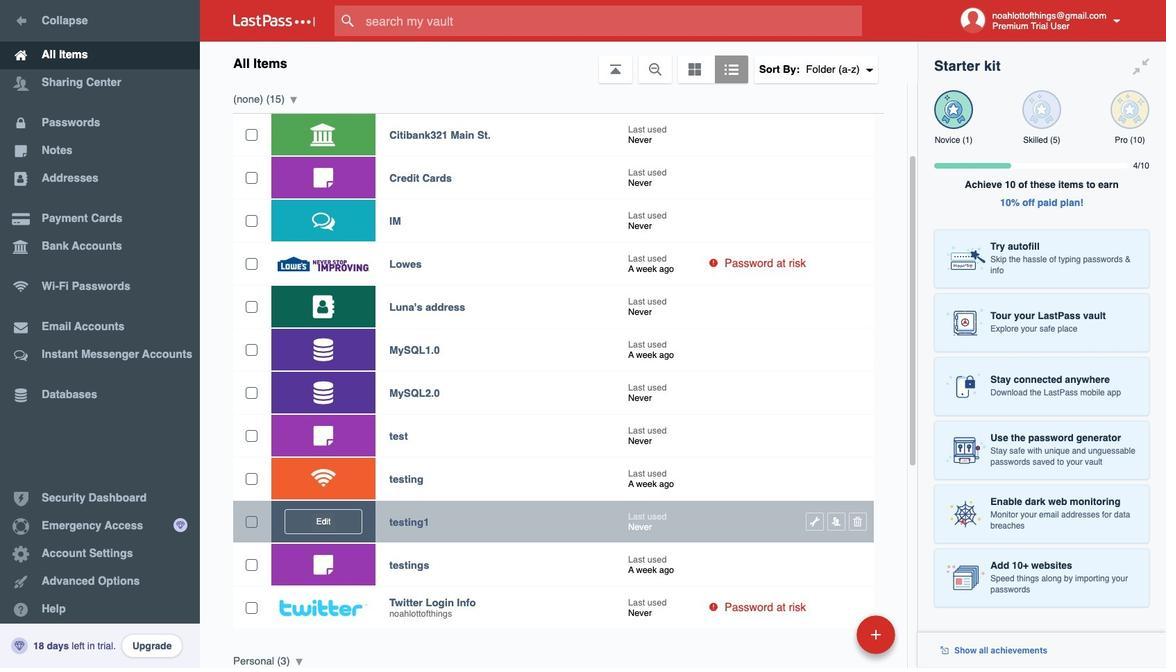 Task type: describe. For each thing, give the bounding box(es) containing it.
search my vault text field
[[335, 6, 889, 36]]

lastpass image
[[233, 15, 315, 27]]

Search search field
[[335, 6, 889, 36]]



Task type: locate. For each thing, give the bounding box(es) containing it.
new item element
[[761, 615, 900, 655]]

vault options navigation
[[200, 42, 918, 83]]

new item navigation
[[761, 611, 904, 668]]

main navigation navigation
[[0, 0, 200, 668]]



